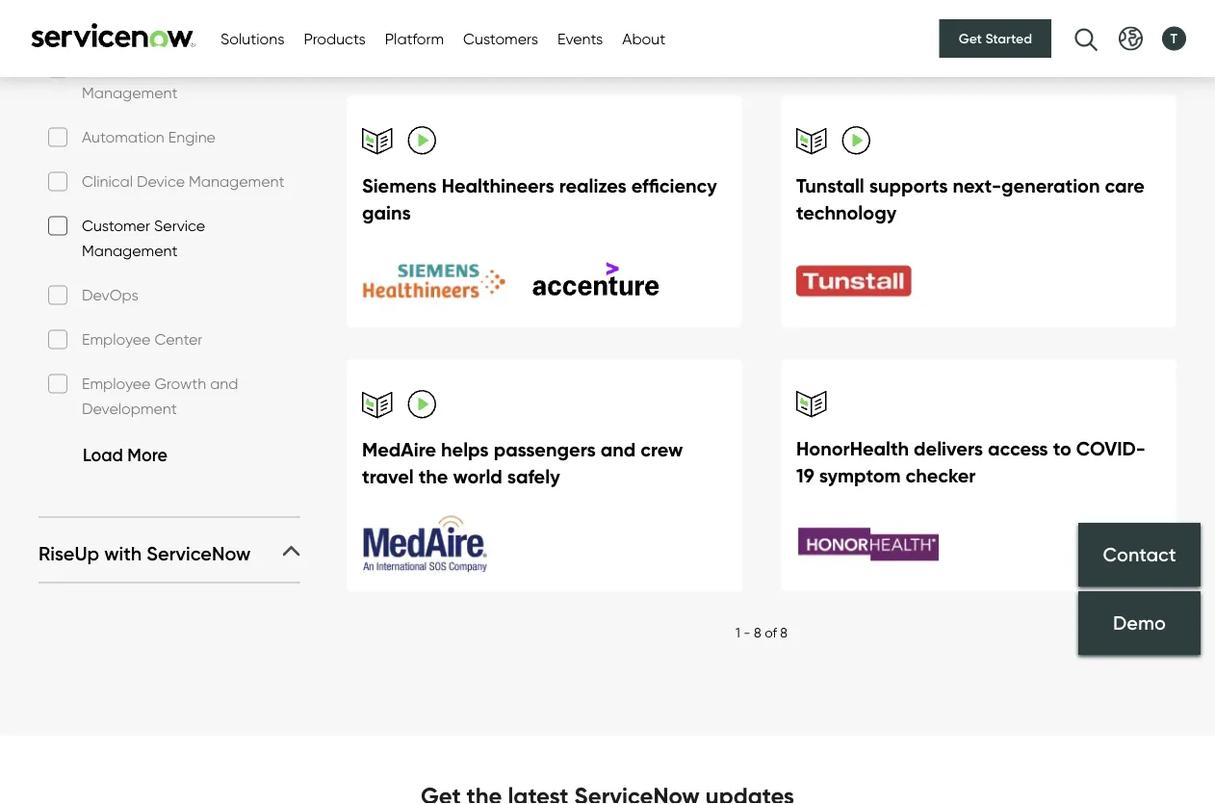Task type: vqa. For each thing, say whether or not it's contained in the screenshot.
next-
yes



Task type: describe. For each thing, give the bounding box(es) containing it.
travel
[[362, 464, 414, 489]]

medaire – servicenow – customer story image
[[362, 515, 507, 575]]

application portfolio management
[[82, 59, 224, 102]]

management for portfolio
[[82, 84, 178, 102]]

automation engine
[[82, 128, 216, 147]]

delivers
[[914, 437, 984, 461]]

honorhealth - covid-19 customer stories - servicenow image
[[797, 515, 941, 575]]

devops option
[[48, 286, 67, 305]]

realizes
[[559, 174, 627, 198]]

world
[[453, 464, 503, 489]]

customers button
[[463, 27, 538, 50]]

development
[[82, 400, 177, 418]]

customers
[[463, 29, 538, 48]]

covid-
[[1077, 437, 1146, 461]]

care
[[1105, 174, 1145, 198]]

solutions
[[221, 29, 285, 48]]

nhs scotland – servicenow – customer story image
[[797, 0, 941, 47]]

load more
[[83, 445, 168, 466]]

engine for app engine
[[115, 14, 162, 33]]

devops
[[82, 286, 139, 305]]

siemens healthineers realizes efficiency gains
[[362, 174, 718, 225]]

honorhealth delivers access to covid- 19 symptom checker
[[797, 437, 1146, 488]]

servicenow
[[147, 542, 251, 566]]

19
[[797, 464, 815, 488]]

get started
[[959, 30, 1033, 47]]

1 - 8 of 8
[[736, 625, 788, 641]]

the
[[419, 464, 448, 489]]

supports
[[870, 174, 948, 198]]

2 8 from the left
[[781, 625, 788, 641]]

about
[[623, 29, 666, 48]]

app engine option
[[48, 14, 67, 33]]

management for service
[[82, 242, 178, 260]]

events
[[558, 29, 603, 48]]

employee growth and development option
[[48, 374, 67, 394]]

load more button
[[48, 441, 168, 470]]

employee center option
[[48, 330, 67, 349]]

platform button
[[385, 27, 444, 50]]

safely
[[508, 464, 560, 489]]

clinical
[[82, 172, 133, 191]]

checker
[[906, 464, 976, 488]]

2 siemens healthineers image from the left
[[514, 251, 659, 311]]

honorhealth
[[797, 437, 909, 461]]

about button
[[623, 27, 666, 50]]

application portfolio management option
[[48, 59, 67, 78]]

of
[[765, 625, 777, 641]]

and inside employee growth and development
[[210, 374, 238, 393]]

growth
[[155, 374, 206, 393]]

customer service management
[[82, 216, 205, 260]]

helps
[[441, 437, 489, 462]]

center
[[155, 330, 203, 349]]

tunstall – servicenow image
[[797, 251, 941, 311]]

riseup with servicenow
[[39, 542, 251, 566]]



Task type: locate. For each thing, give the bounding box(es) containing it.
2 vertical spatial management
[[82, 242, 178, 260]]

get started link
[[940, 19, 1052, 58]]

1 vertical spatial and
[[601, 437, 636, 462]]

employee down devops
[[82, 330, 151, 349]]

management inside customer service management
[[82, 242, 178, 260]]

healthineers
[[442, 174, 555, 198]]

1 horizontal spatial engine
[[168, 128, 216, 147]]

efficiency
[[632, 174, 718, 198]]

portfolio
[[166, 59, 224, 77]]

engine up clinical device management
[[168, 128, 216, 147]]

crew
[[641, 437, 683, 462]]

hjf – servicenow – customer story image
[[362, 0, 507, 47]]

riseup with servicenow button
[[39, 542, 300, 567]]

automation
[[82, 128, 165, 147]]

symptom
[[820, 464, 901, 488]]

employee growth and development
[[82, 374, 238, 418]]

application
[[82, 59, 163, 77]]

passengers
[[494, 437, 596, 462]]

1 8 from the left
[[754, 625, 762, 641]]

automation engine option
[[48, 128, 67, 147]]

siemens healthineers image
[[362, 251, 507, 311], [514, 251, 659, 311]]

device
[[137, 172, 185, 191]]

medaire helps passengers and crew travel the world safely
[[362, 437, 683, 489]]

and right growth
[[210, 374, 238, 393]]

management down application
[[82, 84, 178, 102]]

customer service management option
[[48, 216, 67, 236]]

gains
[[362, 201, 411, 225]]

8 right of
[[781, 625, 788, 641]]

and
[[210, 374, 238, 393], [601, 437, 636, 462]]

servicenow image
[[29, 23, 197, 48]]

get
[[959, 30, 983, 47]]

riseup
[[39, 542, 99, 566]]

engine
[[115, 14, 162, 33], [168, 128, 216, 147]]

customer
[[82, 216, 150, 235]]

clinical device management
[[82, 172, 285, 191]]

management for device
[[189, 172, 285, 191]]

tunstall
[[797, 174, 865, 198]]

clinical device management option
[[48, 172, 67, 191]]

with
[[104, 542, 142, 566]]

more
[[128, 445, 168, 466]]

products
[[304, 29, 366, 48]]

employee inside employee growth and development
[[82, 374, 151, 393]]

employee for employee center
[[82, 330, 151, 349]]

0 horizontal spatial 8
[[754, 625, 762, 641]]

platform
[[385, 29, 444, 48]]

access
[[988, 437, 1049, 461]]

app
[[82, 14, 111, 33]]

1 horizontal spatial and
[[601, 437, 636, 462]]

1 employee from the top
[[82, 330, 151, 349]]

engine right 'app'
[[115, 14, 162, 33]]

0 vertical spatial management
[[82, 84, 178, 102]]

service
[[154, 216, 205, 235]]

management up service
[[189, 172, 285, 191]]

employee for employee growth and development
[[82, 374, 151, 393]]

1 horizontal spatial 8
[[781, 625, 788, 641]]

-
[[744, 625, 751, 641]]

1 vertical spatial engine
[[168, 128, 216, 147]]

to
[[1054, 437, 1072, 461]]

next-
[[953, 174, 1002, 198]]

1 siemens healthineers image from the left
[[362, 251, 507, 311]]

generation
[[1002, 174, 1101, 198]]

app engine
[[82, 14, 162, 33]]

medaire
[[362, 437, 436, 462]]

2 employee from the top
[[82, 374, 151, 393]]

1 horizontal spatial siemens healthineers image
[[514, 251, 659, 311]]

0 horizontal spatial siemens healthineers image
[[362, 251, 507, 311]]

siemens
[[362, 174, 437, 198]]

0 horizontal spatial engine
[[115, 14, 162, 33]]

engine for automation engine
[[168, 128, 216, 147]]

technology
[[797, 201, 897, 225]]

management inside application portfolio management
[[82, 84, 178, 102]]

siemens healthineers image down gains
[[362, 251, 507, 311]]

0 vertical spatial employee
[[82, 330, 151, 349]]

and left "crew" on the bottom
[[601, 437, 636, 462]]

tunstall supports next-generation care technology
[[797, 174, 1145, 225]]

employee
[[82, 330, 151, 349], [82, 374, 151, 393]]

8
[[754, 625, 762, 641], [781, 625, 788, 641]]

events button
[[558, 27, 603, 50]]

employee center
[[82, 330, 203, 349]]

load
[[83, 445, 123, 466]]

1 vertical spatial employee
[[82, 374, 151, 393]]

and inside medaire helps passengers and crew travel the world safely
[[601, 437, 636, 462]]

products button
[[304, 27, 366, 50]]

1
[[736, 625, 741, 641]]

0 vertical spatial and
[[210, 374, 238, 393]]

employee up development
[[82, 374, 151, 393]]

8 right -
[[754, 625, 762, 641]]

solutions button
[[221, 27, 285, 50]]

0 horizontal spatial and
[[210, 374, 238, 393]]

1 vertical spatial management
[[189, 172, 285, 191]]

0 vertical spatial engine
[[115, 14, 162, 33]]

management down customer
[[82, 242, 178, 260]]

siemens healthineers image down siemens healthineers realizes efficiency gains
[[514, 251, 659, 311]]

started
[[986, 30, 1033, 47]]

management
[[82, 84, 178, 102], [189, 172, 285, 191], [82, 242, 178, 260]]



